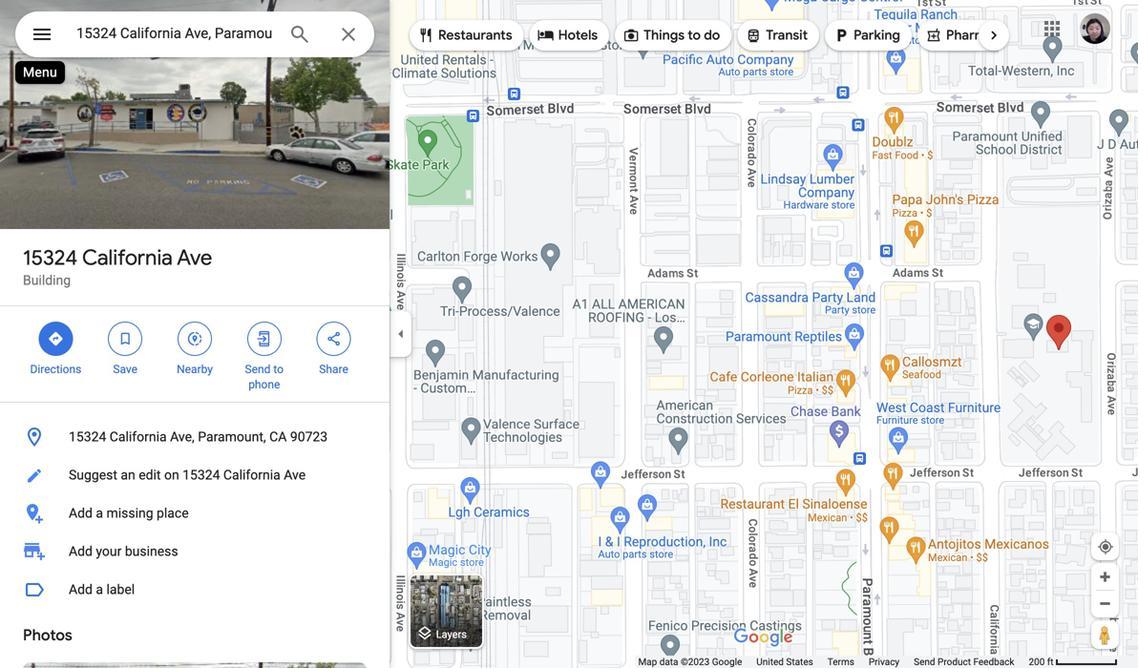 Task type: vqa. For each thing, say whether or not it's contained in the screenshot.


Task type: locate. For each thing, give the bounding box(es) containing it.

[[745, 25, 762, 46]]

a
[[96, 506, 103, 521], [96, 582, 103, 598]]

0 vertical spatial a
[[96, 506, 103, 521]]

show your location image
[[1097, 539, 1114, 556]]

to inside send to phone
[[273, 363, 284, 376]]

map
[[638, 656, 657, 668]]

0 vertical spatial california
[[82, 244, 173, 271]]

add left label
[[69, 582, 93, 598]]

0 vertical spatial send
[[245, 363, 271, 376]]

 button
[[15, 11, 69, 61]]

phone
[[248, 378, 280, 391]]

next page image
[[985, 27, 1003, 44]]

15324 up suggest
[[69, 429, 106, 445]]

 pharmacies
[[925, 25, 1019, 46]]

15324 inside 15324 california ave building
[[23, 244, 78, 271]]

send product feedback button
[[914, 656, 1014, 668]]

edit
[[139, 467, 161, 483]]

1 vertical spatial to
[[273, 363, 284, 376]]

to left do
[[688, 27, 701, 44]]

ave down 90723
[[284, 467, 306, 483]]

a left label
[[96, 582, 103, 598]]

2 add from the top
[[69, 544, 93, 560]]

add left your
[[69, 544, 93, 560]]

layers
[[436, 629, 467, 641]]

california down paramount, on the bottom left
[[223, 467, 280, 483]]

1 horizontal spatial to
[[688, 27, 701, 44]]

photos
[[23, 626, 72, 645]]

footer
[[638, 656, 1029, 668]]


[[417, 25, 434, 46]]

data
[[659, 656, 678, 668]]

a inside add a missing place 'button'
[[96, 506, 103, 521]]

2 vertical spatial 15324
[[182, 467, 220, 483]]

send inside button
[[914, 656, 935, 668]]

1 a from the top
[[96, 506, 103, 521]]

product
[[938, 656, 971, 668]]

0 horizontal spatial to
[[273, 363, 284, 376]]

footer inside google maps element
[[638, 656, 1029, 668]]

15324 inside 15324 california ave, paramount, ca 90723 button
[[69, 429, 106, 445]]

california for ave
[[82, 244, 173, 271]]

united states
[[757, 656, 813, 668]]

to inside  things to do
[[688, 27, 701, 44]]

15324 up building on the left of the page
[[23, 244, 78, 271]]

0 vertical spatial to
[[688, 27, 701, 44]]

2 a from the top
[[96, 582, 103, 598]]

1 vertical spatial ave
[[284, 467, 306, 483]]

0 horizontal spatial ave
[[177, 244, 212, 271]]

15324
[[23, 244, 78, 271], [69, 429, 106, 445], [182, 467, 220, 483]]

add your business link
[[0, 533, 390, 571]]

paramount,
[[198, 429, 266, 445]]

add inside button
[[69, 582, 93, 598]]

0 horizontal spatial send
[[245, 363, 271, 376]]

california
[[82, 244, 173, 271], [110, 429, 167, 445], [223, 467, 280, 483]]

add a missing place
[[69, 506, 189, 521]]

footer containing map data ©2023 google
[[638, 656, 1029, 668]]

to
[[688, 27, 701, 44], [273, 363, 284, 376]]

california inside 15324 california ave building
[[82, 244, 173, 271]]

1 vertical spatial send
[[914, 656, 935, 668]]

3 add from the top
[[69, 582, 93, 598]]

 hotels
[[537, 25, 598, 46]]

1 add from the top
[[69, 506, 93, 521]]

1 horizontal spatial send
[[914, 656, 935, 668]]

0 vertical spatial ave
[[177, 244, 212, 271]]

a inside button
[[96, 582, 103, 598]]

map data ©2023 google
[[638, 656, 742, 668]]

1 vertical spatial 15324
[[69, 429, 106, 445]]

200
[[1029, 656, 1045, 668]]

15324 right on
[[182, 467, 220, 483]]

add
[[69, 506, 93, 521], [69, 544, 93, 560], [69, 582, 93, 598]]


[[31, 21, 53, 48]]

0 vertical spatial add
[[69, 506, 93, 521]]

privacy button
[[869, 656, 900, 668]]

missing
[[106, 506, 153, 521]]

add your business
[[69, 544, 178, 560]]

send
[[245, 363, 271, 376], [914, 656, 935, 668]]

send inside send to phone
[[245, 363, 271, 376]]

send left product
[[914, 656, 935, 668]]

california up ""
[[82, 244, 173, 271]]

None field
[[76, 22, 273, 45]]

send product feedback
[[914, 656, 1014, 668]]

ave,
[[170, 429, 195, 445]]

200 ft
[[1029, 656, 1054, 668]]

california up "an"
[[110, 429, 167, 445]]

google maps element
[[0, 0, 1138, 668]]

a for label
[[96, 582, 103, 598]]

1 vertical spatial california
[[110, 429, 167, 445]]

 search field
[[15, 11, 374, 61]]

add down suggest
[[69, 506, 93, 521]]

add a label button
[[0, 571, 390, 609]]

ca
[[269, 429, 287, 445]]

1 horizontal spatial ave
[[284, 467, 306, 483]]

add inside 'button'
[[69, 506, 93, 521]]

 things to do
[[623, 25, 720, 46]]

ave up 
[[177, 244, 212, 271]]

send up phone
[[245, 363, 271, 376]]


[[623, 25, 640, 46]]

a left missing
[[96, 506, 103, 521]]


[[537, 25, 554, 46]]

15324 california ave building
[[23, 244, 212, 288]]

show street view coverage image
[[1091, 621, 1119, 649]]

california for ave,
[[110, 429, 167, 445]]

share
[[319, 363, 348, 376]]

nearby
[[177, 363, 213, 376]]

ave
[[177, 244, 212, 271], [284, 467, 306, 483]]

to up phone
[[273, 363, 284, 376]]

0 vertical spatial 15324
[[23, 244, 78, 271]]

2 vertical spatial add
[[69, 582, 93, 598]]

1 vertical spatial add
[[69, 544, 93, 560]]

2 vertical spatial california
[[223, 467, 280, 483]]

suggest an edit on 15324 california ave button
[[0, 456, 390, 495]]

1 vertical spatial a
[[96, 582, 103, 598]]



Task type: describe. For each thing, give the bounding box(es) containing it.
hotels
[[558, 27, 598, 44]]


[[256, 328, 273, 349]]

200 ft button
[[1029, 656, 1118, 668]]


[[47, 328, 64, 349]]

united
[[757, 656, 784, 668]]

90723
[[290, 429, 328, 445]]

an
[[121, 467, 135, 483]]

things
[[644, 27, 685, 44]]

 transit
[[745, 25, 808, 46]]

do
[[704, 27, 720, 44]]

15324 california ave main content
[[0, 0, 390, 668]]

15324 inside suggest an edit on 15324 california ave button
[[182, 467, 220, 483]]

add for add a missing place
[[69, 506, 93, 521]]

available search options for this area region
[[395, 12, 1110, 58]]

ft
[[1047, 656, 1054, 668]]

building
[[23, 273, 71, 288]]

ave inside 15324 california ave building
[[177, 244, 212, 271]]

restaurants
[[438, 27, 512, 44]]

 restaurants
[[417, 25, 512, 46]]

feedback
[[973, 656, 1014, 668]]

add for add your business
[[69, 544, 93, 560]]

pharmacies
[[946, 27, 1019, 44]]

on
[[164, 467, 179, 483]]

collapse side panel image
[[391, 324, 412, 345]]

google
[[712, 656, 742, 668]]

suggest an edit on 15324 california ave
[[69, 467, 306, 483]]


[[925, 25, 942, 46]]

send for send to phone
[[245, 363, 271, 376]]

business
[[125, 544, 178, 560]]

place
[[157, 506, 189, 521]]

add a label
[[69, 582, 135, 598]]

15324 for ave,
[[69, 429, 106, 445]]

transit
[[766, 27, 808, 44]]

none field inside "15324 california ave, paramount, ca 90723" field
[[76, 22, 273, 45]]

your
[[96, 544, 122, 560]]


[[325, 328, 342, 349]]


[[117, 328, 134, 349]]

suggest
[[69, 467, 117, 483]]

send to phone
[[245, 363, 284, 391]]

add a missing place button
[[0, 495, 390, 533]]

google account: michele murakami  
(michele.murakami@adept.ai) image
[[1080, 13, 1110, 44]]


[[833, 25, 850, 46]]

terms
[[828, 656, 854, 668]]

save
[[113, 363, 138, 376]]

©2023
[[681, 656, 710, 668]]

privacy
[[869, 656, 900, 668]]

actions for 15324 california ave region
[[0, 307, 390, 402]]

terms button
[[828, 656, 854, 668]]

zoom out image
[[1098, 597, 1112, 611]]

label
[[106, 582, 135, 598]]

15324 California Ave, Paramount, CA 90723 field
[[15, 11, 374, 57]]

ave inside button
[[284, 467, 306, 483]]

15324 california ave, paramount, ca 90723 button
[[0, 418, 390, 456]]

united states button
[[757, 656, 813, 668]]

15324 for ave
[[23, 244, 78, 271]]

parking
[[854, 27, 900, 44]]

a for missing
[[96, 506, 103, 521]]

 parking
[[833, 25, 900, 46]]

send for send product feedback
[[914, 656, 935, 668]]


[[186, 328, 203, 349]]

15324 california ave, paramount, ca 90723
[[69, 429, 328, 445]]

zoom in image
[[1098, 570, 1112, 584]]

add for add a label
[[69, 582, 93, 598]]

directions
[[30, 363, 81, 376]]

states
[[786, 656, 813, 668]]



